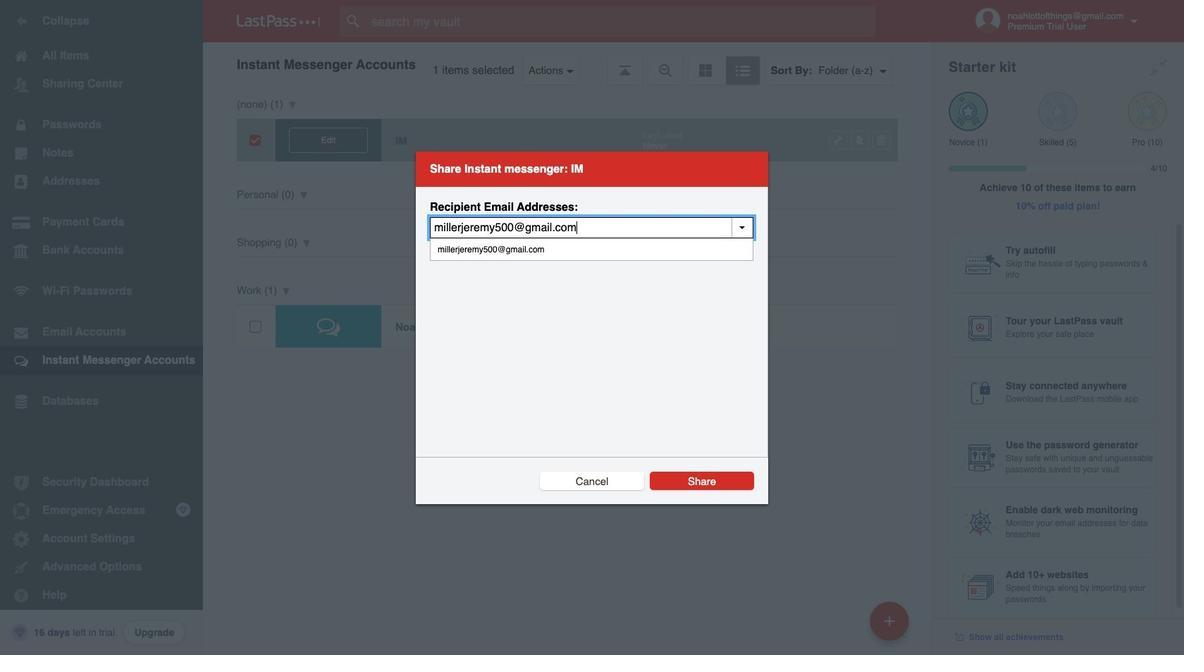 Task type: vqa. For each thing, say whether or not it's contained in the screenshot.
NEW ITEM image
yes



Task type: locate. For each thing, give the bounding box(es) containing it.
dialog
[[416, 151, 769, 504]]

vault options navigation
[[203, 42, 932, 85]]

None text field
[[430, 217, 754, 238]]

new item image
[[885, 616, 895, 626]]

search my vault text field
[[340, 6, 903, 37]]

lastpass image
[[237, 15, 320, 28]]



Task type: describe. For each thing, give the bounding box(es) containing it.
Search search field
[[340, 6, 903, 37]]

new item navigation
[[865, 597, 918, 655]]

main navigation navigation
[[0, 0, 203, 655]]



